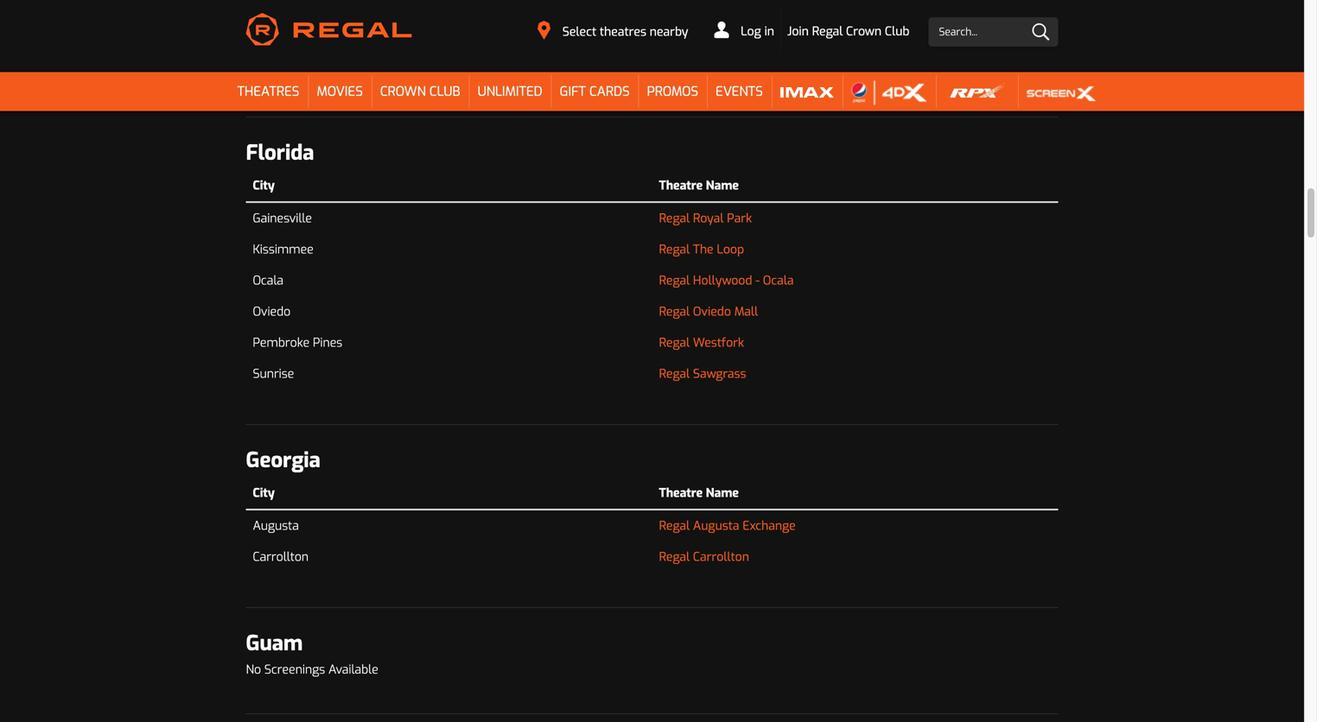 Task type: locate. For each thing, give the bounding box(es) containing it.
guam no screenings available
[[246, 630, 379, 678]]

theatre name
[[659, 178, 739, 194], [659, 486, 739, 502]]

available
[[329, 65, 379, 81], [329, 662, 379, 678]]

name
[[706, 178, 739, 194], [706, 486, 739, 502]]

map marker icon image
[[538, 21, 551, 40]]

crown club link
[[372, 72, 469, 111]]

theatre name up regal royal park
[[659, 178, 739, 194]]

0 vertical spatial theatre
[[659, 178, 703, 194]]

0 vertical spatial name
[[706, 178, 739, 194]]

no
[[246, 65, 261, 81], [246, 662, 261, 678]]

regal
[[813, 23, 843, 39], [659, 211, 690, 227], [659, 242, 690, 258], [659, 273, 690, 289], [659, 304, 690, 320], [659, 335, 690, 351], [659, 366, 690, 382], [659, 518, 690, 534], [659, 550, 690, 566]]

kissimmee
[[253, 242, 314, 258]]

regal oviedo mall
[[659, 304, 759, 320]]

screenings down guam
[[265, 662, 325, 678]]

1 vertical spatial club
[[430, 83, 461, 100]]

sunrise
[[253, 366, 294, 382]]

2 name from the top
[[706, 486, 739, 502]]

oviedo up the pembroke on the left top of the page
[[253, 304, 291, 320]]

pepsi 4dx logo image
[[852, 79, 928, 105]]

screenings
[[265, 65, 325, 81], [265, 662, 325, 678]]

city
[[253, 178, 275, 194], [253, 486, 275, 502]]

imax image
[[781, 79, 835, 105]]

city down florida
[[253, 178, 275, 194]]

0 horizontal spatial club
[[430, 83, 461, 100]]

regal carrollton
[[659, 550, 750, 566]]

augusta up "regal carrollton"
[[693, 518, 740, 534]]

gainesville
[[253, 211, 312, 227]]

regal for regal westfork
[[659, 335, 690, 351]]

of
[[322, 33, 342, 60]]

columbia
[[347, 33, 438, 60]]

1 theatre name from the top
[[659, 178, 739, 194]]

regal the loop link
[[659, 241, 745, 259]]

theatre name up regal augusta exchange
[[659, 486, 739, 502]]

1 vertical spatial available
[[329, 662, 379, 678]]

ocala
[[253, 273, 284, 289], [763, 273, 794, 289]]

gift cards link
[[551, 72, 639, 111]]

1 horizontal spatial oviedo
[[693, 304, 732, 320]]

join regal crown club
[[788, 23, 910, 39]]

0 horizontal spatial crown
[[380, 83, 426, 100]]

1 no from the top
[[246, 65, 261, 81]]

regal down regal the loop link
[[659, 273, 690, 289]]

1 vertical spatial theatre
[[659, 486, 703, 502]]

0 vertical spatial city
[[253, 178, 275, 194]]

1 horizontal spatial club
[[885, 23, 910, 39]]

theatre
[[659, 178, 703, 194], [659, 486, 703, 502]]

1 ocala from the left
[[253, 273, 284, 289]]

regal up regal westfork on the right of the page
[[659, 304, 690, 320]]

regal up "regal carrollton"
[[659, 518, 690, 534]]

regal augusta exchange
[[659, 518, 796, 534]]

theatre up regal augusta exchange
[[659, 486, 703, 502]]

no up "theatres"
[[246, 65, 261, 81]]

regal the loop
[[659, 242, 745, 258]]

regal augusta exchange link
[[659, 518, 796, 535]]

oviedo
[[253, 304, 291, 320], [693, 304, 732, 320]]

1 vertical spatial name
[[706, 486, 739, 502]]

theatres
[[600, 24, 647, 40]]

1 vertical spatial city
[[253, 486, 275, 502]]

name for augusta
[[706, 486, 739, 502]]

park
[[727, 211, 752, 227]]

gift
[[560, 83, 586, 100]]

1 vertical spatial no
[[246, 662, 261, 678]]

georgia
[[246, 447, 321, 475]]

0 vertical spatial crown
[[847, 23, 882, 39]]

0 vertical spatial no
[[246, 65, 261, 81]]

2 theatre name from the top
[[659, 486, 739, 502]]

no down guam
[[246, 662, 261, 678]]

carrollton
[[253, 550, 309, 566], [693, 550, 750, 566]]

0 horizontal spatial oviedo
[[253, 304, 291, 320]]

name up regal augusta exchange
[[706, 486, 739, 502]]

pembroke pines
[[253, 335, 343, 351]]

0 vertical spatial available
[[329, 65, 379, 81]]

augusta
[[253, 518, 299, 534], [693, 518, 740, 534]]

regal oviedo mall link
[[659, 303, 759, 321]]

name up royal
[[706, 178, 739, 194]]

1 theatre from the top
[[659, 178, 703, 194]]

city for augusta
[[253, 486, 275, 502]]

1 carrollton from the left
[[253, 550, 309, 566]]

club
[[885, 23, 910, 39], [430, 83, 461, 100]]

1 available from the top
[[329, 65, 379, 81]]

1 screenings from the top
[[265, 65, 325, 81]]

1 name from the top
[[706, 178, 739, 194]]

regal for regal the loop
[[659, 242, 690, 258]]

ocala down kissimmee
[[253, 273, 284, 289]]

unlimited link
[[469, 72, 551, 111]]

regal for regal carrollton
[[659, 550, 690, 566]]

theatre up regal royal park
[[659, 178, 703, 194]]

regal image
[[246, 13, 412, 45]]

theatres
[[237, 83, 300, 100]]

crown down the columbia
[[380, 83, 426, 100]]

2 no from the top
[[246, 662, 261, 678]]

2 ocala from the left
[[763, 273, 794, 289]]

1 city from the top
[[253, 178, 275, 194]]

crown right join
[[847, 23, 882, 39]]

2 screenings from the top
[[265, 662, 325, 678]]

1 horizontal spatial carrollton
[[693, 550, 750, 566]]

oviedo up westfork
[[693, 304, 732, 320]]

1 vertical spatial screenings
[[265, 662, 325, 678]]

regal inside "link"
[[659, 550, 690, 566]]

1 augusta from the left
[[253, 518, 299, 534]]

0 horizontal spatial ocala
[[253, 273, 284, 289]]

1 horizontal spatial augusta
[[693, 518, 740, 534]]

0 vertical spatial club
[[885, 23, 910, 39]]

1 vertical spatial theatre name
[[659, 486, 739, 502]]

0 horizontal spatial carrollton
[[253, 550, 309, 566]]

screenings inside district of columbia no screenings available
[[265, 65, 325, 81]]

log in link
[[709, 10, 782, 53]]

regal left royal
[[659, 211, 690, 227]]

regal down "regal augusta exchange" link
[[659, 550, 690, 566]]

screenings down district
[[265, 65, 325, 81]]

regal hollywood - ocala
[[659, 273, 794, 289]]

city for gainesville
[[253, 178, 275, 194]]

regal down "regal westfork" link
[[659, 366, 690, 382]]

theatre for augusta
[[659, 486, 703, 502]]

regal left the
[[659, 242, 690, 258]]

0 vertical spatial theatre name
[[659, 178, 739, 194]]

loop
[[717, 242, 745, 258]]

city down georgia
[[253, 486, 275, 502]]

in
[[765, 23, 775, 39]]

club up pepsi 4dx logo
[[885, 23, 910, 39]]

1 horizontal spatial ocala
[[763, 273, 794, 289]]

crown
[[847, 23, 882, 39], [380, 83, 426, 100]]

0 vertical spatial screenings
[[265, 65, 325, 81]]

screenx image
[[1028, 79, 1097, 105]]

available inside "guam no screenings available"
[[329, 662, 379, 678]]

regal westfork link
[[659, 335, 745, 352]]

regal for regal sawgrass
[[659, 366, 690, 382]]

2 available from the top
[[329, 662, 379, 678]]

select
[[563, 24, 597, 40]]

2 theatre from the top
[[659, 486, 703, 502]]

regal up regal sawgrass
[[659, 335, 690, 351]]

club left unlimited at top left
[[430, 83, 461, 100]]

regal right join
[[813, 23, 843, 39]]

2 city from the top
[[253, 486, 275, 502]]

2 carrollton from the left
[[693, 550, 750, 566]]

events link
[[707, 72, 772, 111]]

augusta down georgia
[[253, 518, 299, 534]]

ocala right '-'
[[763, 273, 794, 289]]

0 horizontal spatial augusta
[[253, 518, 299, 534]]



Task type: vqa. For each thing, say whether or not it's contained in the screenshot.


Task type: describe. For each thing, give the bounding box(es) containing it.
user icon image
[[715, 21, 729, 38]]

hollywood
[[693, 273, 753, 289]]

-
[[756, 273, 760, 289]]

theatres link
[[229, 72, 308, 111]]

no inside "guam no screenings available"
[[246, 662, 261, 678]]

regal for regal augusta exchange
[[659, 518, 690, 534]]

rpx - regal premium experience image
[[945, 79, 1010, 105]]

regal for regal royal park
[[659, 211, 690, 227]]

regal hollywood - ocala link
[[659, 272, 794, 290]]

log in
[[738, 23, 775, 39]]

crown club
[[380, 83, 461, 100]]

theatre for royal
[[659, 178, 703, 194]]

regal sawgrass
[[659, 366, 747, 382]]

nearby
[[650, 24, 689, 40]]

mall
[[735, 304, 759, 320]]

screenings inside "guam no screenings available"
[[265, 662, 325, 678]]

regal royal park
[[659, 211, 752, 227]]

pembroke
[[253, 335, 310, 351]]

join
[[788, 23, 809, 39]]

exchange
[[743, 518, 796, 534]]

available inside district of columbia no screenings available
[[329, 65, 379, 81]]

join regal crown club link
[[782, 10, 916, 52]]

regal royal park link
[[659, 210, 752, 227]]

royal
[[693, 211, 724, 227]]

movies
[[317, 83, 363, 100]]

westfork
[[693, 335, 745, 351]]

select theatres nearby
[[563, 24, 689, 40]]

the
[[693, 242, 714, 258]]

name for royal
[[706, 178, 739, 194]]

2 augusta from the left
[[693, 518, 740, 534]]

regal westfork
[[659, 335, 745, 351]]

pines
[[313, 335, 343, 351]]

events
[[716, 83, 763, 100]]

1 horizontal spatial crown
[[847, 23, 882, 39]]

sawgrass
[[693, 366, 747, 382]]

theatre name for augusta
[[659, 486, 739, 502]]

carrollton inside "link"
[[693, 550, 750, 566]]

promos
[[647, 83, 699, 100]]

district
[[246, 33, 317, 60]]

gift cards
[[560, 83, 630, 100]]

theatre name for royal
[[659, 178, 739, 194]]

Search... text field
[[929, 17, 1059, 47]]

2 oviedo from the left
[[693, 304, 732, 320]]

florida
[[246, 139, 314, 167]]

guam
[[246, 630, 303, 658]]

cards
[[590, 83, 630, 100]]

select theatres nearby link
[[527, 16, 700, 46]]

district of columbia no screenings available
[[246, 33, 438, 81]]

regal for regal oviedo mall
[[659, 304, 690, 320]]

regal sawgrass link
[[659, 366, 747, 383]]

unlimited
[[478, 83, 543, 100]]

no inside district of columbia no screenings available
[[246, 65, 261, 81]]

regal carrollton link
[[659, 549, 750, 566]]

log
[[741, 23, 762, 39]]

1 vertical spatial crown
[[380, 83, 426, 100]]

movies link
[[308, 72, 372, 111]]

promos link
[[639, 72, 707, 111]]

1 oviedo from the left
[[253, 304, 291, 320]]

regal for regal hollywood - ocala
[[659, 273, 690, 289]]



